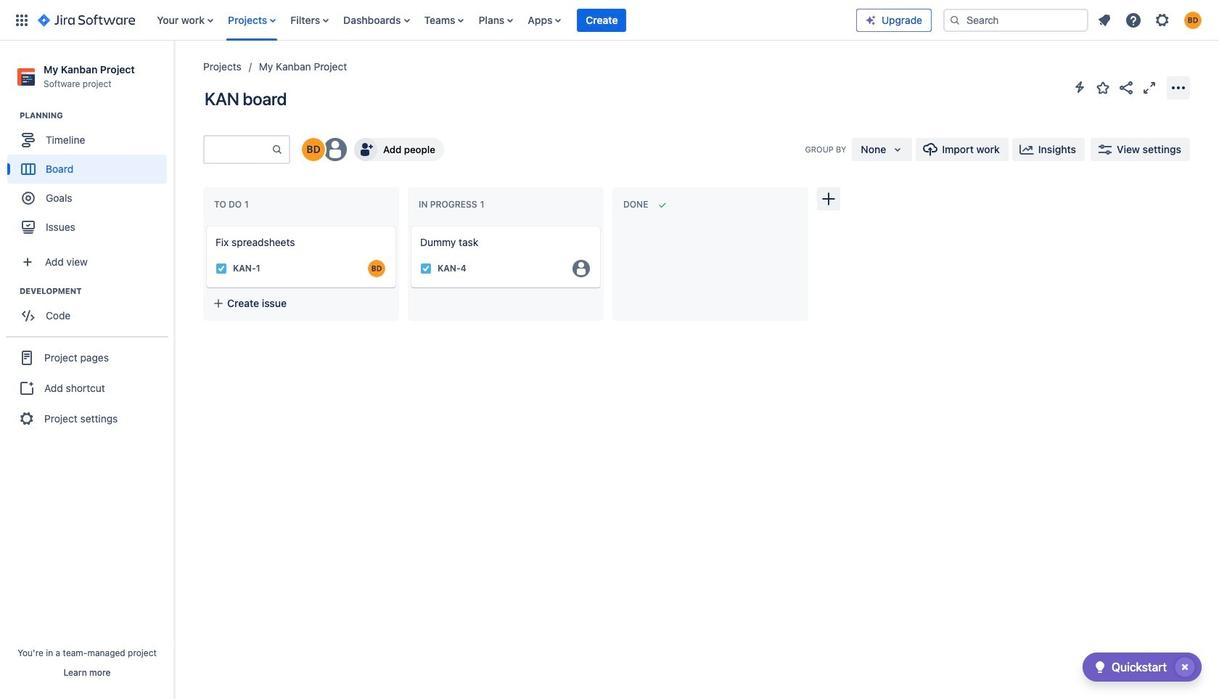 Task type: locate. For each thing, give the bounding box(es) containing it.
create column image
[[820, 190, 838, 208]]

in progress element
[[419, 199, 487, 210]]

create issue image down in progress element
[[401, 216, 419, 234]]

1 horizontal spatial create issue image
[[401, 216, 419, 234]]

0 horizontal spatial create issue image
[[197, 216, 214, 234]]

2 heading from the top
[[20, 285, 174, 297]]

list item
[[577, 0, 627, 40]]

group for development icon
[[7, 285, 174, 335]]

Search field
[[944, 8, 1089, 32]]

list
[[150, 0, 857, 40], [1092, 7, 1211, 33]]

check image
[[1092, 659, 1109, 676]]

0 vertical spatial heading
[[20, 110, 174, 121]]

create issue image
[[197, 216, 214, 234], [401, 216, 419, 234]]

heading
[[20, 110, 174, 121], [20, 285, 174, 297]]

jira software image
[[38, 11, 135, 29], [38, 11, 135, 29]]

1 heading from the top
[[20, 110, 174, 121]]

1 horizontal spatial list
[[1092, 7, 1211, 33]]

1 create issue image from the left
[[197, 216, 214, 234]]

create issue image for to do element
[[197, 216, 214, 234]]

banner
[[0, 0, 1220, 41]]

2 vertical spatial group
[[6, 336, 168, 439]]

view settings image
[[1097, 141, 1114, 158]]

1 vertical spatial heading
[[20, 285, 174, 297]]

group
[[7, 110, 174, 246], [7, 285, 174, 335], [6, 336, 168, 439]]

automations menu button icon image
[[1072, 78, 1089, 96]]

None search field
[[944, 8, 1089, 32]]

enter full screen image
[[1141, 79, 1159, 96]]

planning image
[[2, 107, 20, 124]]

to do element
[[214, 199, 252, 210]]

1 vertical spatial group
[[7, 285, 174, 335]]

0 vertical spatial group
[[7, 110, 174, 246]]

heading for group associated with development icon
[[20, 285, 174, 297]]

add people image
[[357, 141, 375, 158]]

Search this board text field
[[205, 137, 272, 163]]

2 create issue image from the left
[[401, 216, 419, 234]]

create issue image down to do element
[[197, 216, 214, 234]]

primary element
[[9, 0, 857, 40]]

more actions image
[[1170, 79, 1188, 96]]



Task type: describe. For each thing, give the bounding box(es) containing it.
create issue image for in progress element
[[401, 216, 419, 234]]

goal image
[[22, 192, 35, 205]]

import image
[[922, 141, 940, 158]]

notifications image
[[1096, 11, 1114, 29]]

sidebar element
[[0, 41, 174, 699]]

0 horizontal spatial list
[[150, 0, 857, 40]]

development image
[[2, 283, 20, 300]]

help image
[[1125, 11, 1143, 29]]

heading for group corresponding to planning image
[[20, 110, 174, 121]]

dismiss quickstart image
[[1174, 656, 1197, 679]]

star kan board image
[[1095, 79, 1112, 96]]

sidebar navigation image
[[158, 58, 190, 87]]

appswitcher icon image
[[13, 11, 30, 29]]

search image
[[950, 14, 961, 26]]

task image
[[216, 263, 227, 274]]

group for planning image
[[7, 110, 174, 246]]

your profile and settings image
[[1185, 11, 1202, 29]]

settings image
[[1154, 11, 1172, 29]]

task image
[[420, 263, 432, 274]]



Task type: vqa. For each thing, say whether or not it's contained in the screenshot.
banner
yes



